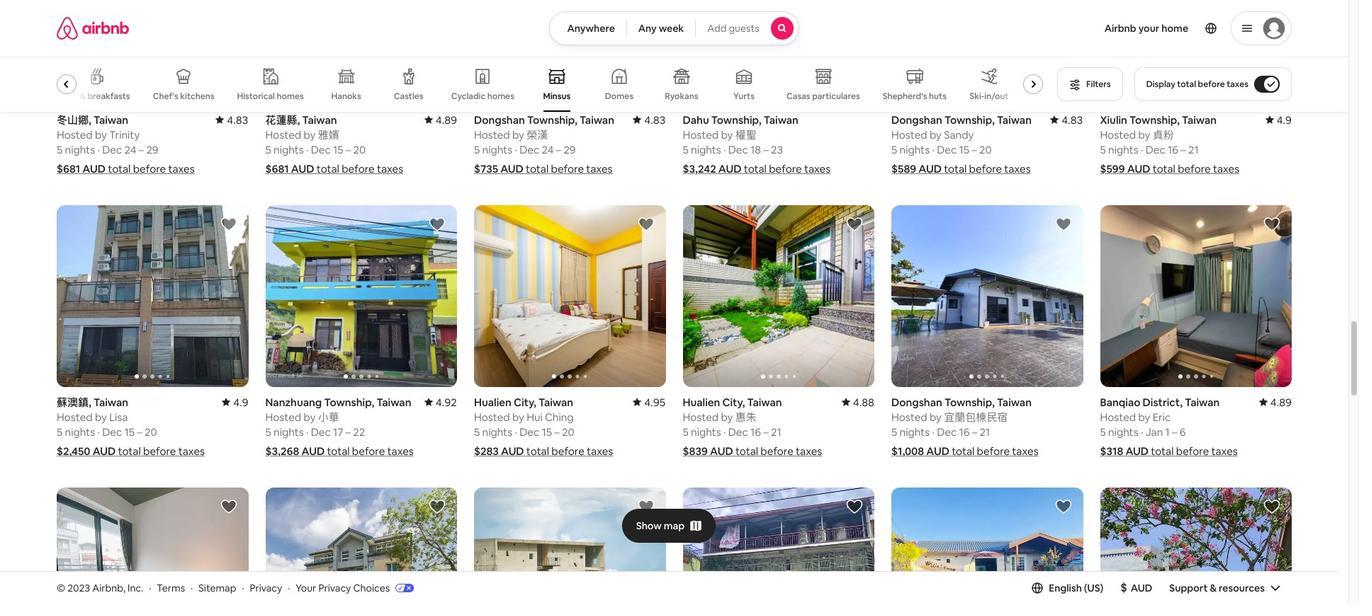 Task type: describe. For each thing, give the bounding box(es) containing it.
by for dongshan township, taiwan hosted by 榮漢 5 nights · dec 24 – 29 $735 aud total before taxes
[[512, 128, 524, 142]]

22
[[353, 426, 365, 439]]

taxes inside 花蓮縣, taiwan hosted by 雅嬪 5 nights · dec 15 – 20 $681 aud total before taxes
[[377, 162, 403, 176]]

4.9 for 蘇澳鎮, taiwan hosted by lisa 5 nights · dec 15 – 20 $2,450 aud total before taxes
[[233, 396, 248, 409]]

24 inside dongshan township, taiwan hosted by 榮漢 5 nights · dec 24 – 29 $735 aud total before taxes
[[542, 143, 554, 156]]

20 inside 花蓮縣, taiwan hosted by 雅嬪 5 nights · dec 15 – 20 $681 aud total before taxes
[[353, 143, 366, 156]]

· inside 花蓮縣, taiwan hosted by 雅嬪 5 nights · dec 15 – 20 $681 aud total before taxes
[[306, 143, 309, 156]]

5 inside dongshan township, taiwan hosted by 榮漢 5 nights · dec 24 – 29 $735 aud total before taxes
[[474, 143, 480, 156]]

sitemap link
[[199, 582, 236, 595]]

taxes inside xiulin township, taiwan hosted by 貞粉 5 nights · dec 16 – 21 $599 aud total before taxes
[[1213, 162, 1240, 176]]

hualien for hualien city, taiwan hosted by 惠朱 5 nights · dec 16 – 21 $839 aud total before taxes
[[683, 396, 720, 409]]

shepherd's
[[883, 91, 927, 102]]

– inside dongshan township, taiwan hosted by 榮漢 5 nights · dec 24 – 29 $735 aud total before taxes
[[556, 143, 561, 156]]

· inside dongshan township, taiwan hosted by 宜蘭包棟民宿 5 nights · dec 16 – 21 $1,008 aud total before taxes
[[932, 426, 935, 439]]

15 inside hualien city, taiwan hosted by hui ching 5 nights · dec 15 – 20 $283 aud total before taxes
[[542, 426, 552, 439]]

23
[[771, 143, 783, 156]]

taxes inside hualien city, taiwan hosted by hui ching 5 nights · dec 15 – 20 $283 aud total before taxes
[[587, 445, 613, 458]]

©
[[57, 582, 65, 595]]

榮漢
[[527, 128, 548, 142]]

total inside hualien city, taiwan hosted by 惠朱 5 nights · dec 16 – 21 $839 aud total before taxes
[[736, 445, 758, 458]]

city, for hui
[[514, 396, 536, 409]]

5 inside 冬山鄉, taiwan hosted by trinity 5 nights · dec 24 – 29 $681 aud total before taxes
[[57, 143, 63, 156]]

· inside hualien city, taiwan hosted by 惠朱 5 nights · dec 16 – 21 $839 aud total before taxes
[[723, 426, 726, 439]]

homes for historical homes
[[277, 91, 304, 102]]

hosted for dongshan township, taiwan hosted by sandy 5 nights · dec 15 – 20 $589 aud total before taxes
[[892, 128, 927, 142]]

$283 aud
[[474, 445, 524, 458]]

city, for 惠朱
[[722, 396, 745, 409]]

add to wishlist: wujie township, taiwan image
[[637, 499, 654, 516]]

– inside banqiao district, taiwan hosted by eric 5 nights · jan 1 – 6 $318 aud total before taxes
[[1172, 426, 1178, 439]]

yurts
[[733, 91, 755, 102]]

add to wishlist: hualien city, taiwan image for 4.95
[[637, 216, 654, 233]]

– inside hualien city, taiwan hosted by hui ching 5 nights · dec 15 – 20 $283 aud total before taxes
[[554, 426, 560, 439]]

xiulin
[[1100, 113, 1127, 127]]

hualien city, taiwan hosted by 惠朱 5 nights · dec 16 – 21 $839 aud total before taxes
[[683, 396, 822, 458]]

district,
[[1143, 396, 1183, 409]]

· inside nanzhuang township, taiwan hosted by 小華 5 nights · dec 17 – 22 $3,268 aud total before taxes
[[306, 426, 309, 439]]

4.83 out of 5 average rating image for 冬山鄉, taiwan hosted by trinity 5 nights · dec 24 – 29 $681 aud total before taxes
[[216, 113, 248, 127]]

惠朱
[[735, 411, 757, 424]]

4.9 for xiulin township, taiwan hosted by 貞粉 5 nights · dec 16 – 21 $599 aud total before taxes
[[1277, 113, 1292, 127]]

nights inside 蘇澳鎮, taiwan hosted by lisa 5 nights · dec 15 – 20 $2,450 aud total before taxes
[[65, 426, 95, 439]]

taiwan for hualien city, taiwan hosted by 惠朱 5 nights · dec 16 – 21 $839 aud total before taxes
[[747, 396, 782, 409]]

4.83 for dongshan township, taiwan hosted by 榮漢 5 nights · dec 24 – 29 $735 aud total before taxes
[[644, 113, 666, 127]]

before inside the dongshan township, taiwan hosted by sandy 5 nights · dec 15 – 20 $589 aud total before taxes
[[969, 162, 1002, 176]]

sandy
[[944, 128, 974, 142]]

add to wishlist: 蘇澳鎮, taiwan image
[[220, 216, 237, 233]]

bed
[[62, 91, 78, 102]]

花蓮縣,
[[265, 113, 300, 127]]

nights inside dongshan township, taiwan hosted by 榮漢 5 nights · dec 24 – 29 $735 aud total before taxes
[[482, 143, 512, 156]]

homes for cycladic homes
[[487, 91, 514, 102]]

蘇澳鎮, taiwan hosted by lisa 5 nights · dec 15 – 20 $2,450 aud total before taxes
[[57, 396, 205, 458]]

week
[[659, 22, 684, 35]]

$599 aud
[[1100, 162, 1151, 176]]

add to wishlist: ji'an township, taiwan image
[[429, 499, 446, 516]]

& for bed
[[80, 91, 86, 102]]

add to wishlist: banqiao district, taiwan image
[[1264, 216, 1281, 233]]

nights inside banqiao district, taiwan hosted by eric 5 nights · jan 1 – 6 $318 aud total before taxes
[[1108, 426, 1139, 439]]

hui
[[527, 411, 543, 424]]

dec inside 冬山鄉, taiwan hosted by trinity 5 nights · dec 24 – 29 $681 aud total before taxes
[[102, 143, 122, 156]]

ski-
[[970, 91, 985, 102]]

before inside 花蓮縣, taiwan hosted by 雅嬪 5 nights · dec 15 – 20 $681 aud total before taxes
[[342, 162, 375, 176]]

1
[[1165, 426, 1170, 439]]

guests
[[729, 22, 759, 35]]

airbnb your home
[[1105, 22, 1189, 35]]

your
[[1139, 22, 1160, 35]]

4.89 for 花蓮縣, taiwan hosted by 雅嬪 5 nights · dec 15 – 20 $681 aud total before taxes
[[436, 113, 457, 127]]

4.9 out of 5 average rating image
[[222, 396, 248, 409]]

sitemap
[[199, 582, 236, 595]]

before inside dongshan township, taiwan hosted by 宜蘭包棟民宿 5 nights · dec 16 – 21 $1,008 aud total before taxes
[[977, 445, 1010, 458]]

$589 aud
[[892, 162, 942, 176]]

hosted inside 冬山鄉, taiwan hosted by trinity 5 nights · dec 24 – 29 $681 aud total before taxes
[[57, 128, 93, 142]]

by for dongshan township, taiwan hosted by 宜蘭包棟民宿 5 nights · dec 16 – 21 $1,008 aud total before taxes
[[930, 411, 942, 424]]

before inside hualien city, taiwan hosted by hui ching 5 nights · dec 15 – 20 $283 aud total before taxes
[[552, 445, 585, 458]]

dongshan township, taiwan hosted by sandy 5 nights · dec 15 – 20 $589 aud total before taxes
[[892, 113, 1032, 176]]

hosted for dahu township, taiwan hosted by 權聖 5 nights · dec 18 – 23 $3,242 aud total before taxes
[[683, 128, 719, 142]]

english (us)
[[1049, 582, 1104, 595]]

cycladic homes
[[451, 91, 514, 102]]

$ aud
[[1121, 581, 1153, 596]]

dec inside the dongshan township, taiwan hosted by sandy 5 nights · dec 15 – 20 $589 aud total before taxes
[[937, 143, 957, 156]]

– inside 蘇澳鎮, taiwan hosted by lisa 5 nights · dec 15 – 20 $2,450 aud total before taxes
[[137, 426, 142, 439]]

taxes inside hualien city, taiwan hosted by 惠朱 5 nights · dec 16 – 21 $839 aud total before taxes
[[796, 445, 822, 458]]

dec inside 蘇澳鎮, taiwan hosted by lisa 5 nights · dec 15 – 20 $2,450 aud total before taxes
[[102, 426, 122, 439]]

taiwan inside 花蓮縣, taiwan hosted by 雅嬪 5 nights · dec 15 – 20 $681 aud total before taxes
[[302, 113, 337, 127]]

24 inside 冬山鄉, taiwan hosted by trinity 5 nights · dec 24 – 29 $681 aud total before taxes
[[124, 143, 136, 156]]

map
[[664, 520, 685, 533]]

5 inside hualien city, taiwan hosted by hui ching 5 nights · dec 15 – 20 $283 aud total before taxes
[[474, 426, 480, 439]]

4.92 out of 5 average rating image
[[424, 396, 457, 409]]

· inside banqiao district, taiwan hosted by eric 5 nights · jan 1 – 6 $318 aud total before taxes
[[1141, 426, 1143, 439]]

particulares
[[812, 91, 860, 102]]

nights inside the dongshan township, taiwan hosted by sandy 5 nights · dec 15 – 20 $589 aud total before taxes
[[900, 143, 930, 156]]

dongshan for hosted by 榮漢
[[474, 113, 525, 127]]

total inside 蘇澳鎮, taiwan hosted by lisa 5 nights · dec 15 – 20 $2,450 aud total before taxes
[[118, 445, 141, 458]]

hosted for hualien city, taiwan hosted by hui ching 5 nights · dec 15 – 20 $283 aud total before taxes
[[474, 411, 510, 424]]

total inside the dongshan township, taiwan hosted by sandy 5 nights · dec 15 – 20 $589 aud total before taxes
[[944, 162, 967, 176]]

by inside 冬山鄉, taiwan hosted by trinity 5 nights · dec 24 – 29 $681 aud total before taxes
[[95, 128, 107, 142]]

20 inside 蘇澳鎮, taiwan hosted by lisa 5 nights · dec 15 – 20 $2,450 aud total before taxes
[[145, 426, 157, 439]]

terms · sitemap · privacy ·
[[157, 582, 290, 595]]

taxes inside 'dahu township, taiwan hosted by 權聖 5 nights · dec 18 – 23 $3,242 aud total before taxes'
[[804, 162, 831, 176]]

ryokans
[[665, 91, 698, 102]]

– inside hualien city, taiwan hosted by 惠朱 5 nights · dec 16 – 21 $839 aud total before taxes
[[763, 426, 769, 439]]

minsus
[[543, 91, 571, 102]]

total inside 冬山鄉, taiwan hosted by trinity 5 nights · dec 24 – 29 $681 aud total before taxes
[[108, 162, 131, 176]]

total inside xiulin township, taiwan hosted by 貞粉 5 nights · dec 16 – 21 $599 aud total before taxes
[[1153, 162, 1176, 176]]

nights inside nanzhuang township, taiwan hosted by 小華 5 nights · dec 17 – 22 $3,268 aud total before taxes
[[274, 426, 304, 439]]

29 inside 冬山鄉, taiwan hosted by trinity 5 nights · dec 24 – 29 $681 aud total before taxes
[[146, 143, 158, 156]]

貞粉
[[1153, 128, 1174, 142]]

nights inside xiulin township, taiwan hosted by 貞粉 5 nights · dec 16 – 21 $599 aud total before taxes
[[1108, 143, 1139, 156]]

21 for hosted by 貞粉
[[1188, 143, 1199, 156]]

taiwan for hualien city, taiwan hosted by hui ching 5 nights · dec 15 – 20 $283 aud total before taxes
[[539, 396, 573, 409]]

before inside hualien city, taiwan hosted by 惠朱 5 nights · dec 16 – 21 $839 aud total before taxes
[[761, 445, 794, 458]]

total inside dongshan township, taiwan hosted by 宜蘭包棟民宿 5 nights · dec 16 – 21 $1,008 aud total before taxes
[[952, 445, 975, 458]]

4.88
[[853, 396, 875, 409]]

15 inside 蘇澳鎮, taiwan hosted by lisa 5 nights · dec 15 – 20 $2,450 aud total before taxes
[[124, 426, 135, 439]]

$681 aud for dec 24 – 29
[[57, 162, 106, 176]]

add to wishlist: yuchi township, taiwan image
[[220, 499, 237, 516]]

花蓮縣, taiwan hosted by 雅嬪 5 nights · dec 15 – 20 $681 aud total before taxes
[[265, 113, 403, 176]]

4.83 out of 5 average rating image for dongshan township, taiwan hosted by sandy 5 nights · dec 15 – 20 $589 aud total before taxes
[[1050, 113, 1083, 127]]

taiwan inside 蘇澳鎮, taiwan hosted by lisa 5 nights · dec 15 – 20 $2,450 aud total before taxes
[[94, 396, 128, 409]]

– inside 冬山鄉, taiwan hosted by trinity 5 nights · dec 24 – 29 $681 aud total before taxes
[[139, 143, 144, 156]]

4.89 out of 5 average rating image
[[424, 113, 457, 127]]

taiwan inside 冬山鄉, taiwan hosted by trinity 5 nights · dec 24 – 29 $681 aud total before taxes
[[94, 113, 128, 127]]

5 inside 花蓮縣, taiwan hosted by 雅嬪 5 nights · dec 15 – 20 $681 aud total before taxes
[[265, 143, 271, 156]]

terms link
[[157, 582, 185, 595]]

total inside 'dahu township, taiwan hosted by 權聖 5 nights · dec 18 – 23 $3,242 aud total before taxes'
[[744, 162, 767, 176]]

dongshan for hosted by sandy
[[892, 113, 942, 127]]

your privacy choices
[[296, 582, 390, 595]]

ching
[[545, 411, 574, 424]]

4.89 for banqiao district, taiwan hosted by eric 5 nights · jan 1 – 6 $318 aud total before taxes
[[1271, 396, 1292, 409]]

before inside nanzhuang township, taiwan hosted by 小華 5 nights · dec 17 – 22 $3,268 aud total before taxes
[[352, 445, 385, 458]]

16 inside dongshan township, taiwan hosted by 宜蘭包棟民宿 5 nights · dec 16 – 21 $1,008 aud total before taxes
[[959, 426, 970, 439]]

banqiao
[[1100, 396, 1141, 409]]

15 inside the dongshan township, taiwan hosted by sandy 5 nights · dec 15 – 20 $589 aud total before taxes
[[959, 143, 969, 156]]

by for hualien city, taiwan hosted by hui ching 5 nights · dec 15 – 20 $283 aud total before taxes
[[512, 411, 524, 424]]

冬山鄉,
[[57, 113, 91, 127]]

hualien city, taiwan hosted by hui ching 5 nights · dec 15 – 20 $283 aud total before taxes
[[474, 396, 613, 458]]

dahu township, taiwan hosted by 權聖 5 nights · dec 18 – 23 $3,242 aud total before taxes
[[683, 113, 831, 176]]

29 inside dongshan township, taiwan hosted by 榮漢 5 nights · dec 24 – 29 $735 aud total before taxes
[[564, 143, 576, 156]]

$
[[1121, 581, 1127, 596]]

4.83 for 冬山鄉, taiwan hosted by trinity 5 nights · dec 24 – 29 $681 aud total before taxes
[[227, 113, 248, 127]]

$2,450 aud
[[57, 445, 116, 458]]

dec inside nanzhuang township, taiwan hosted by 小華 5 nights · dec 17 – 22 $3,268 aud total before taxes
[[311, 426, 331, 439]]

nights inside hualien city, taiwan hosted by 惠朱 5 nights · dec 16 – 21 $839 aud total before taxes
[[691, 426, 721, 439]]

taiwan for dahu township, taiwan hosted by 權聖 5 nights · dec 18 – 23 $3,242 aud total before taxes
[[764, 113, 799, 127]]

airbnb your home link
[[1096, 13, 1197, 43]]

$3,268 aud
[[265, 445, 325, 458]]

home
[[1162, 22, 1189, 35]]

16 for hosted by 貞粉
[[1168, 143, 1178, 156]]

· inside hualien city, taiwan hosted by hui ching 5 nights · dec 15 – 20 $283 aud total before taxes
[[515, 426, 517, 439]]

權聖
[[735, 128, 757, 142]]

· inside 蘇澳鎮, taiwan hosted by lisa 5 nights · dec 15 – 20 $2,450 aud total before taxes
[[97, 426, 100, 439]]

group containing historical homes
[[57, 57, 1049, 112]]

– inside 'dahu township, taiwan hosted by 權聖 5 nights · dec 18 – 23 $3,242 aud total before taxes'
[[763, 143, 769, 156]]

domes
[[605, 91, 634, 102]]

(us)
[[1084, 582, 1104, 595]]

– inside 花蓮縣, taiwan hosted by 雅嬪 5 nights · dec 15 – 20 $681 aud total before taxes
[[346, 143, 351, 156]]

township, for 宜蘭包棟民宿
[[945, 396, 995, 409]]

2023
[[67, 582, 90, 595]]

add to wishlist: hualien city, taiwan image for 4.88
[[846, 216, 863, 233]]

by for nanzhuang township, taiwan hosted by 小華 5 nights · dec 17 – 22 $3,268 aud total before taxes
[[304, 411, 316, 424]]

hosted inside 蘇澳鎮, taiwan hosted by lisa 5 nights · dec 15 – 20 $2,450 aud total before taxes
[[57, 411, 93, 424]]

jan
[[1146, 426, 1163, 439]]

show
[[636, 520, 662, 533]]

chef's
[[153, 91, 178, 102]]

add to wishlist: heping district, taiwan image
[[846, 499, 863, 516]]

by for banqiao district, taiwan hosted by eric 5 nights · jan 1 – 6 $318 aud total before taxes
[[1138, 411, 1151, 424]]

any
[[638, 22, 657, 35]]

dec inside 花蓮縣, taiwan hosted by 雅嬪 5 nights · dec 15 – 20 $681 aud total before taxes
[[311, 143, 331, 156]]

by for dahu township, taiwan hosted by 權聖 5 nights · dec 18 – 23 $3,242 aud total before taxes
[[721, 128, 733, 142]]

nights inside 冬山鄉, taiwan hosted by trinity 5 nights · dec 24 – 29 $681 aud total before taxes
[[65, 143, 95, 156]]

lisa
[[109, 411, 128, 424]]

casas
[[787, 91, 810, 102]]

township, for 權聖
[[711, 113, 762, 127]]

anywhere
[[567, 22, 615, 35]]

4.89 out of 5 average rating image
[[1259, 396, 1292, 409]]

21 for hosted by 惠朱
[[771, 426, 781, 439]]

taiwan for xiulin township, taiwan hosted by 貞粉 5 nights · dec 16 – 21 $599 aud total before taxes
[[1182, 113, 1217, 127]]

© 2023 airbnb, inc. ·
[[57, 582, 151, 595]]

nights inside 'dahu township, taiwan hosted by 權聖 5 nights · dec 18 – 23 $3,242 aud total before taxes'
[[691, 143, 721, 156]]

choices
[[353, 582, 390, 595]]

before inside 冬山鄉, taiwan hosted by trinity 5 nights · dec 24 – 29 $681 aud total before taxes
[[133, 162, 166, 176]]

6
[[1180, 426, 1186, 439]]

– inside xiulin township, taiwan hosted by 貞粉 5 nights · dec 16 – 21 $599 aud total before taxes
[[1181, 143, 1186, 156]]



Task type: vqa. For each thing, say whether or not it's contained in the screenshot.


Task type: locate. For each thing, give the bounding box(es) containing it.
$318 aud
[[1100, 445, 1149, 458]]

show map button
[[622, 509, 716, 543]]

0 horizontal spatial 16
[[750, 426, 761, 439]]

· inside xiulin township, taiwan hosted by 貞粉 5 nights · dec 16 – 21 $599 aud total before taxes
[[1141, 143, 1143, 156]]

taiwan inside nanzhuang township, taiwan hosted by 小華 5 nights · dec 17 – 22 $3,268 aud total before taxes
[[377, 396, 411, 409]]

5 up the $2,450 aud
[[57, 426, 63, 439]]

hosted down nanzhuang
[[265, 411, 301, 424]]

add to wishlist: hualien city, taiwan image
[[637, 216, 654, 233], [846, 216, 863, 233]]

2 24 from the left
[[542, 143, 554, 156]]

by inside 'dahu township, taiwan hosted by 權聖 5 nights · dec 18 – 23 $3,242 aud total before taxes'
[[721, 128, 733, 142]]

kitchens
[[180, 91, 214, 102]]

in/out
[[985, 91, 1009, 102]]

by left 貞粉
[[1138, 128, 1151, 142]]

taiwan for dongshan township, taiwan hosted by 宜蘭包棟民宿 5 nights · dec 16 – 21 $1,008 aud total before taxes
[[997, 396, 1032, 409]]

5 up $599 aud
[[1100, 143, 1106, 156]]

雅嬪
[[318, 128, 339, 142]]

taiwan left 4.92 out of 5 average rating image
[[377, 396, 411, 409]]

privacy
[[250, 582, 282, 595], [319, 582, 351, 595]]

1 horizontal spatial privacy
[[319, 582, 351, 595]]

hualien
[[474, 396, 512, 409], [683, 396, 720, 409]]

5 down 花蓮縣,
[[265, 143, 271, 156]]

nanzhuang
[[265, 396, 322, 409]]

by inside 蘇澳鎮, taiwan hosted by lisa 5 nights · dec 15 – 20 $2,450 aud total before taxes
[[95, 411, 107, 424]]

none search field containing anywhere
[[550, 11, 799, 45]]

before inside banqiao district, taiwan hosted by eric 5 nights · jan 1 – 6 $318 aud total before taxes
[[1176, 445, 1209, 458]]

township, for 小華
[[324, 396, 374, 409]]

dec inside dongshan township, taiwan hosted by 宜蘭包棟民宿 5 nights · dec 16 – 21 $1,008 aud total before taxes
[[937, 426, 957, 439]]

dec
[[102, 143, 122, 156], [311, 143, 331, 156], [520, 143, 539, 156], [728, 143, 748, 156], [937, 143, 957, 156], [1146, 143, 1166, 156], [102, 426, 122, 439], [311, 426, 331, 439], [520, 426, 539, 439], [728, 426, 748, 439], [937, 426, 957, 439]]

hualien for hualien city, taiwan hosted by hui ching 5 nights · dec 15 – 20 $283 aud total before taxes
[[474, 396, 512, 409]]

5 up $318 aud
[[1100, 426, 1106, 439]]

·
[[97, 143, 100, 156], [306, 143, 309, 156], [515, 143, 517, 156], [723, 143, 726, 156], [932, 143, 935, 156], [1141, 143, 1143, 156], [97, 426, 100, 439], [306, 426, 309, 439], [515, 426, 517, 439], [723, 426, 726, 439], [932, 426, 935, 439], [1141, 426, 1143, 439], [149, 582, 151, 595], [191, 582, 193, 595], [242, 582, 244, 595], [288, 582, 290, 595]]

total down 榮漢
[[526, 162, 549, 176]]

privacy right your
[[319, 582, 351, 595]]

– inside dongshan township, taiwan hosted by 宜蘭包棟民宿 5 nights · dec 16 – 21 $1,008 aud total before taxes
[[972, 426, 977, 439]]

2 horizontal spatial 16
[[1168, 143, 1178, 156]]

0 horizontal spatial 29
[[146, 143, 158, 156]]

township, for 榮漢
[[527, 113, 577, 127]]

4.92
[[436, 396, 457, 409]]

eric
[[1153, 411, 1171, 424]]

1 vertical spatial 4.89
[[1271, 396, 1292, 409]]

5 up $3,268 aud on the bottom left of page
[[265, 426, 271, 439]]

1 vertical spatial 4.9
[[233, 396, 248, 409]]

any week
[[638, 22, 684, 35]]

taiwan up 雅嬪
[[302, 113, 337, 127]]

5
[[57, 143, 63, 156], [265, 143, 271, 156], [474, 143, 480, 156], [683, 143, 689, 156], [892, 143, 897, 156], [1100, 143, 1106, 156], [57, 426, 63, 439], [265, 426, 271, 439], [474, 426, 480, 439], [683, 426, 689, 439], [892, 426, 897, 439], [1100, 426, 1106, 439]]

& inside group
[[80, 91, 86, 102]]

5 inside dongshan township, taiwan hosted by 宜蘭包棟民宿 5 nights · dec 16 – 21 $1,008 aud total before taxes
[[892, 426, 897, 439]]

township, up sandy
[[945, 113, 995, 127]]

4.83
[[227, 113, 248, 127], [644, 113, 666, 127], [1062, 113, 1083, 127]]

1 privacy from the left
[[250, 582, 282, 595]]

dec down sandy
[[937, 143, 957, 156]]

by for hualien city, taiwan hosted by 惠朱 5 nights · dec 16 – 21 $839 aud total before taxes
[[721, 411, 733, 424]]

16 down 宜蘭包棟民宿
[[959, 426, 970, 439]]

add
[[707, 22, 727, 35]]

冬山鄉, taiwan hosted by trinity 5 nights · dec 24 – 29 $681 aud total before taxes
[[57, 113, 195, 176]]

taxes inside the dongshan township, taiwan hosted by sandy 5 nights · dec 15 – 20 $589 aud total before taxes
[[1004, 162, 1031, 176]]

16 down 貞粉
[[1168, 143, 1178, 156]]

15 down 'hui'
[[542, 426, 552, 439]]

taxes
[[1227, 79, 1249, 90], [168, 162, 195, 176], [377, 162, 403, 176], [586, 162, 613, 176], [804, 162, 831, 176], [1004, 162, 1031, 176], [1213, 162, 1240, 176], [178, 445, 205, 458], [387, 445, 414, 458], [587, 445, 613, 458], [796, 445, 822, 458], [1012, 445, 1039, 458], [1212, 445, 1238, 458]]

2 hualien from the left
[[683, 396, 720, 409]]

total down '18'
[[744, 162, 767, 176]]

hosted inside 花蓮縣, taiwan hosted by 雅嬪 5 nights · dec 15 – 20 $681 aud total before taxes
[[265, 128, 301, 142]]

$681 aud inside 花蓮縣, taiwan hosted by 雅嬪 5 nights · dec 15 – 20 $681 aud total before taxes
[[265, 162, 314, 176]]

20
[[353, 143, 366, 156], [979, 143, 992, 156], [145, 426, 157, 439], [562, 426, 574, 439]]

city,
[[514, 396, 536, 409], [722, 396, 745, 409]]

1 horizontal spatial 4.83 out of 5 average rating image
[[1050, 113, 1083, 127]]

privacy link
[[250, 582, 282, 595]]

24 down 榮漢
[[542, 143, 554, 156]]

airbnb,
[[92, 582, 125, 595]]

by inside hualien city, taiwan hosted by 惠朱 5 nights · dec 16 – 21 $839 aud total before taxes
[[721, 411, 733, 424]]

1 horizontal spatial &
[[1210, 582, 1217, 595]]

huts
[[929, 91, 947, 102]]

support & resources
[[1170, 582, 1265, 595]]

taxes inside nanzhuang township, taiwan hosted by 小華 5 nights · dec 17 – 22 $3,268 aud total before taxes
[[387, 445, 414, 458]]

total right display
[[1177, 79, 1196, 90]]

dec down trinity
[[102, 143, 122, 156]]

shepherd's huts
[[883, 91, 947, 102]]

hosted for banqiao district, taiwan hosted by eric 5 nights · jan 1 – 6 $318 aud total before taxes
[[1100, 411, 1136, 424]]

nights up $3,242 aud
[[691, 143, 721, 156]]

1 horizontal spatial 24
[[542, 143, 554, 156]]

dongshan down the shepherd's huts
[[892, 113, 942, 127]]

township, for sandy
[[945, 113, 995, 127]]

taxes inside dongshan township, taiwan hosted by 榮漢 5 nights · dec 24 – 29 $735 aud total before taxes
[[586, 162, 613, 176]]

nights up the $2,450 aud
[[65, 426, 95, 439]]

2 add to wishlist: hualien city, taiwan image from the left
[[846, 216, 863, 233]]

taiwan for dongshan township, taiwan hosted by 榮漢 5 nights · dec 24 – 29 $735 aud total before taxes
[[580, 113, 614, 127]]

nights inside dongshan township, taiwan hosted by 宜蘭包棟民宿 5 nights · dec 16 – 21 $1,008 aud total before taxes
[[900, 426, 930, 439]]

3 4.83 from the left
[[1062, 113, 1083, 127]]

filters button
[[1057, 67, 1123, 101]]

0 horizontal spatial $681 aud
[[57, 162, 106, 176]]

2 horizontal spatial 4.83
[[1062, 113, 1083, 127]]

& right support
[[1210, 582, 1217, 595]]

add guests button
[[695, 11, 799, 45]]

taiwan inside dongshan township, taiwan hosted by 榮漢 5 nights · dec 24 – 29 $735 aud total before taxes
[[580, 113, 614, 127]]

taxes inside 蘇澳鎮, taiwan hosted by lisa 5 nights · dec 15 – 20 $2,450 aud total before taxes
[[178, 445, 205, 458]]

nights up $3,268 aud on the bottom left of page
[[274, 426, 304, 439]]

0 horizontal spatial 4.89
[[436, 113, 457, 127]]

ski-in/out
[[970, 91, 1009, 102]]

nights down 冬山鄉,
[[65, 143, 95, 156]]

hosted down banqiao
[[1100, 411, 1136, 424]]

total inside 花蓮縣, taiwan hosted by 雅嬪 5 nights · dec 15 – 20 $681 aud total before taxes
[[317, 162, 339, 176]]

0 vertical spatial &
[[80, 91, 86, 102]]

nights down 花蓮縣,
[[274, 143, 304, 156]]

小華
[[318, 411, 339, 424]]

by inside dongshan township, taiwan hosted by 榮漢 5 nights · dec 24 – 29 $735 aud total before taxes
[[512, 128, 524, 142]]

dec down 榮漢
[[520, 143, 539, 156]]

hosted inside banqiao district, taiwan hosted by eric 5 nights · jan 1 – 6 $318 aud total before taxes
[[1100, 411, 1136, 424]]

hosted inside hualien city, taiwan hosted by 惠朱 5 nights · dec 16 – 21 $839 aud total before taxes
[[683, 411, 719, 424]]

by left trinity
[[95, 128, 107, 142]]

29 down chef's at left top
[[146, 143, 158, 156]]

1 horizontal spatial 29
[[564, 143, 576, 156]]

& for support
[[1210, 582, 1217, 595]]

taiwan inside 'dahu township, taiwan hosted by 權聖 5 nights · dec 18 – 23 $3,242 aud total before taxes'
[[764, 113, 799, 127]]

$681 aud down 花蓮縣,
[[265, 162, 314, 176]]

total down lisa
[[118, 445, 141, 458]]

15 down sandy
[[959, 143, 969, 156]]

total inside dongshan township, taiwan hosted by 榮漢 5 nights · dec 24 – 29 $735 aud total before taxes
[[526, 162, 549, 176]]

4.89
[[436, 113, 457, 127], [1271, 396, 1292, 409]]

by left lisa
[[95, 411, 107, 424]]

banqiao district, taiwan hosted by eric 5 nights · jan 1 – 6 $318 aud total before taxes
[[1100, 396, 1238, 458]]

1 hualien from the left
[[474, 396, 512, 409]]

2 privacy from the left
[[319, 582, 351, 595]]

taxes inside banqiao district, taiwan hosted by eric 5 nights · jan 1 – 6 $318 aud total before taxes
[[1212, 445, 1238, 458]]

privacy left your
[[250, 582, 282, 595]]

nanzhuang township, taiwan hosted by 小華 5 nights · dec 17 – 22 $3,268 aud total before taxes
[[265, 396, 414, 458]]

$839 aud
[[683, 445, 733, 458]]

nights inside hualien city, taiwan hosted by hui ching 5 nights · dec 15 – 20 $283 aud total before taxes
[[482, 426, 512, 439]]

2 4.83 from the left
[[644, 113, 666, 127]]

1 horizontal spatial 4.89
[[1271, 396, 1292, 409]]

蘇澳鎮,
[[57, 396, 91, 409]]

bed & breakfasts
[[62, 91, 130, 102]]

dec inside xiulin township, taiwan hosted by 貞粉 5 nights · dec 16 – 21 $599 aud total before taxes
[[1146, 143, 1166, 156]]

nights up $318 aud
[[1108, 426, 1139, 439]]

16 for hosted by 惠朱
[[750, 426, 761, 439]]

4.83 out of 5 average rating image
[[633, 113, 666, 127]]

breakfasts
[[87, 91, 130, 102]]

$681 aud inside 冬山鄉, taiwan hosted by trinity 5 nights · dec 24 – 29 $681 aud total before taxes
[[57, 162, 106, 176]]

· inside 'dahu township, taiwan hosted by 權聖 5 nights · dec 18 – 23 $3,242 aud total before taxes'
[[723, 143, 726, 156]]

by for xiulin township, taiwan hosted by 貞粉 5 nights · dec 16 – 21 $599 aud total before taxes
[[1138, 128, 1151, 142]]

5 inside hualien city, taiwan hosted by 惠朱 5 nights · dec 16 – 21 $839 aud total before taxes
[[683, 426, 689, 439]]

5 inside nanzhuang township, taiwan hosted by 小華 5 nights · dec 17 – 22 $3,268 aud total before taxes
[[265, 426, 271, 439]]

hosted up $589 aud
[[892, 128, 927, 142]]

taiwan inside hualien city, taiwan hosted by 惠朱 5 nights · dec 16 – 21 $839 aud total before taxes
[[747, 396, 782, 409]]

total down 惠朱
[[736, 445, 758, 458]]

1 horizontal spatial 21
[[980, 426, 990, 439]]

dahu
[[683, 113, 709, 127]]

hosted inside hualien city, taiwan hosted by hui ching 5 nights · dec 15 – 20 $283 aud total before taxes
[[474, 411, 510, 424]]

2 29 from the left
[[564, 143, 576, 156]]

1 horizontal spatial 4.9
[[1277, 113, 1292, 127]]

1 vertical spatial &
[[1210, 582, 1217, 595]]

5 down 冬山鄉,
[[57, 143, 63, 156]]

city, up 惠朱
[[722, 396, 745, 409]]

0 horizontal spatial homes
[[277, 91, 304, 102]]

hosted down 蘇澳鎮,
[[57, 411, 93, 424]]

0 horizontal spatial 24
[[124, 143, 136, 156]]

hosted up the $839 aud
[[683, 411, 719, 424]]

20 inside the dongshan township, taiwan hosted by sandy 5 nights · dec 15 – 20 $589 aud total before taxes
[[979, 143, 992, 156]]

hosted up the $283 aud
[[474, 411, 510, 424]]

dongshan township, taiwan hosted by 榮漢 5 nights · dec 24 – 29 $735 aud total before taxes
[[474, 113, 614, 176]]

1 horizontal spatial add to wishlist: hualien city, taiwan image
[[846, 216, 863, 233]]

show map
[[636, 520, 685, 533]]

16 down 惠朱
[[750, 426, 761, 439]]

total down 宜蘭包棟民宿
[[952, 445, 975, 458]]

1 horizontal spatial $681 aud
[[265, 162, 314, 176]]

taxes inside dongshan township, taiwan hosted by 宜蘭包棟民宿 5 nights · dec 16 – 21 $1,008 aud total before taxes
[[1012, 445, 1039, 458]]

24 down trinity
[[124, 143, 136, 156]]

dec inside dongshan township, taiwan hosted by 榮漢 5 nights · dec 24 – 29 $735 aud total before taxes
[[520, 143, 539, 156]]

None search field
[[550, 11, 799, 45]]

hualien right 4.92 at the left of page
[[474, 396, 512, 409]]

add to wishlist: nanzhuang township, taiwan image
[[429, 216, 446, 233]]

1 24 from the left
[[124, 143, 136, 156]]

township, inside xiulin township, taiwan hosted by 貞粉 5 nights · dec 16 – 21 $599 aud total before taxes
[[1130, 113, 1180, 127]]

dec down 雅嬪
[[311, 143, 331, 156]]

0 horizontal spatial add to wishlist: hualien city, taiwan image
[[637, 216, 654, 233]]

dongshan inside the dongshan township, taiwan hosted by sandy 5 nights · dec 15 – 20 $589 aud total before taxes
[[892, 113, 942, 127]]

dec up $1,008 aud on the bottom right of page
[[937, 426, 957, 439]]

dec inside hualien city, taiwan hosted by 惠朱 5 nights · dec 16 – 21 $839 aud total before taxes
[[728, 426, 748, 439]]

hosted inside xiulin township, taiwan hosted by 貞粉 5 nights · dec 16 – 21 $599 aud total before taxes
[[1100, 128, 1136, 142]]

township, up '權聖'
[[711, 113, 762, 127]]

by for dongshan township, taiwan hosted by sandy 5 nights · dec 15 – 20 $589 aud total before taxes
[[930, 128, 942, 142]]

17
[[333, 426, 343, 439]]

total inside banqiao district, taiwan hosted by eric 5 nights · jan 1 – 6 $318 aud total before taxes
[[1151, 445, 1174, 458]]

profile element
[[816, 0, 1292, 57]]

township, up 貞粉
[[1130, 113, 1180, 127]]

hualien inside hualien city, taiwan hosted by 惠朱 5 nights · dec 16 – 21 $839 aud total before taxes
[[683, 396, 720, 409]]

taiwan up trinity
[[94, 113, 128, 127]]

terms
[[157, 582, 185, 595]]

nights up the $839 aud
[[691, 426, 721, 439]]

taiwan up 宜蘭包棟民宿
[[997, 396, 1032, 409]]

dongshan down cycladic homes
[[474, 113, 525, 127]]

$735 aud
[[474, 162, 524, 176]]

5 up $1,008 aud on the bottom right of page
[[892, 426, 897, 439]]

city, inside hualien city, taiwan hosted by 惠朱 5 nights · dec 16 – 21 $839 aud total before taxes
[[722, 396, 745, 409]]

hosted down xiulin
[[1100, 128, 1136, 142]]

& right bed
[[80, 91, 86, 102]]

5 inside 'dahu township, taiwan hosted by 權聖 5 nights · dec 18 – 23 $3,242 aud total before taxes'
[[683, 143, 689, 156]]

before inside 蘇澳鎮, taiwan hosted by lisa 5 nights · dec 15 – 20 $2,450 aud total before taxes
[[143, 445, 176, 458]]

5 up the $283 aud
[[474, 426, 480, 439]]

4.9 out of 5 average rating image
[[1266, 113, 1292, 127]]

resources
[[1219, 582, 1265, 595]]

by left eric
[[1138, 411, 1151, 424]]

total inside nanzhuang township, taiwan hosted by 小華 5 nights · dec 17 – 22 $3,268 aud total before taxes
[[327, 445, 350, 458]]

29 down minsus
[[564, 143, 576, 156]]

21 inside xiulin township, taiwan hosted by 貞粉 5 nights · dec 16 – 21 $599 aud total before taxes
[[1188, 143, 1199, 156]]

1 horizontal spatial 16
[[959, 426, 970, 439]]

dec inside hualien city, taiwan hosted by hui ching 5 nights · dec 15 – 20 $283 aud total before taxes
[[520, 426, 539, 439]]

hosted for dongshan township, taiwan hosted by 榮漢 5 nights · dec 24 – 29 $735 aud total before taxes
[[474, 128, 510, 142]]

dec inside 'dahu township, taiwan hosted by 權聖 5 nights · dec 18 – 23 $3,242 aud total before taxes'
[[728, 143, 748, 156]]

1 horizontal spatial 4.83
[[644, 113, 666, 127]]

township, for 貞粉
[[1130, 113, 1180, 127]]

group
[[57, 57, 1049, 112], [57, 205, 248, 387], [265, 205, 457, 387], [474, 205, 666, 387], [683, 205, 875, 387], [892, 205, 1083, 387], [1100, 205, 1292, 387], [57, 488, 248, 606], [265, 488, 457, 606], [474, 488, 666, 606], [683, 488, 875, 606], [892, 488, 1083, 606], [1100, 488, 1292, 606]]

4.95 out of 5 average rating image
[[633, 396, 666, 409]]

taiwan down domes
[[580, 113, 614, 127]]

taiwan up lisa
[[94, 396, 128, 409]]

1 4.83 out of 5 average rating image from the left
[[216, 113, 248, 127]]

add to wishlist: dongshan township, taiwan image
[[1055, 216, 1072, 233]]

hosted for xiulin township, taiwan hosted by 貞粉 5 nights · dec 16 – 21 $599 aud total before taxes
[[1100, 128, 1136, 142]]

historical
[[237, 91, 275, 102]]

aud
[[1131, 582, 1153, 595]]

4.9
[[1277, 113, 1292, 127], [233, 396, 248, 409]]

dec down 小華 on the left bottom of the page
[[311, 426, 331, 439]]

total down 雅嬪
[[317, 162, 339, 176]]

4.88 out of 5 average rating image
[[842, 396, 875, 409]]

by left sandy
[[930, 128, 942, 142]]

hosted inside 'dahu township, taiwan hosted by 權聖 5 nights · dec 18 – 23 $3,242 aud total before taxes'
[[683, 128, 719, 142]]

dec down lisa
[[102, 426, 122, 439]]

1 horizontal spatial city,
[[722, 396, 745, 409]]

1 city, from the left
[[514, 396, 536, 409]]

4.83 out of 5 average rating image
[[216, 113, 248, 127], [1050, 113, 1083, 127]]

0 horizontal spatial 4.83 out of 5 average rating image
[[216, 113, 248, 127]]

by
[[95, 128, 107, 142], [304, 128, 316, 142], [512, 128, 524, 142], [721, 128, 733, 142], [930, 128, 942, 142], [1138, 128, 1151, 142], [95, 411, 107, 424], [304, 411, 316, 424], [512, 411, 524, 424], [721, 411, 733, 424], [930, 411, 942, 424], [1138, 411, 1151, 424]]

by inside hualien city, taiwan hosted by hui ching 5 nights · dec 15 – 20 $283 aud total before taxes
[[512, 411, 524, 424]]

nights up $599 aud
[[1108, 143, 1139, 156]]

0 vertical spatial 4.89
[[436, 113, 457, 127]]

hosted for dongshan township, taiwan hosted by 宜蘭包棟民宿 5 nights · dec 16 – 21 $1,008 aud total before taxes
[[892, 411, 927, 424]]

add to wishlist: hualien city, taiwan image
[[1264, 499, 1281, 516]]

taiwan for banqiao district, taiwan hosted by eric 5 nights · jan 1 – 6 $318 aud total before taxes
[[1185, 396, 1220, 409]]

0 horizontal spatial 4.9
[[233, 396, 248, 409]]

inc.
[[128, 582, 143, 595]]

0 horizontal spatial privacy
[[250, 582, 282, 595]]

by up $1,008 aud on the bottom right of page
[[930, 411, 942, 424]]

by left '權聖'
[[721, 128, 733, 142]]

4.95
[[644, 396, 666, 409]]

by left 惠朱
[[721, 411, 733, 424]]

16 inside xiulin township, taiwan hosted by 貞粉 5 nights · dec 16 – 21 $599 aud total before taxes
[[1168, 143, 1178, 156]]

taiwan down casas
[[764, 113, 799, 127]]

· inside 冬山鄉, taiwan hosted by trinity 5 nights · dec 24 – 29 $681 aud total before taxes
[[97, 143, 100, 156]]

dongshan township, taiwan hosted by 宜蘭包棟民宿 5 nights · dec 16 – 21 $1,008 aud total before taxes
[[892, 396, 1039, 458]]

township, up 榮漢
[[527, 113, 577, 127]]

homes
[[277, 91, 304, 102], [487, 91, 514, 102]]

township, inside nanzhuang township, taiwan hosted by 小華 5 nights · dec 17 – 22 $3,268 aud total before taxes
[[324, 396, 374, 409]]

dongshan up $1,008 aud on the bottom right of page
[[892, 396, 942, 409]]

hualien inside hualien city, taiwan hosted by hui ching 5 nights · dec 15 – 20 $283 aud total before taxes
[[474, 396, 512, 409]]

5 inside 蘇澳鎮, taiwan hosted by lisa 5 nights · dec 15 – 20 $2,450 aud total before taxes
[[57, 426, 63, 439]]

add to wishlist: sanxing township, taiwan image
[[1055, 499, 1072, 516]]

2 4.83 out of 5 average rating image from the left
[[1050, 113, 1083, 127]]

5 up $735 aud on the top
[[474, 143, 480, 156]]

taiwan up 惠朱
[[747, 396, 782, 409]]

2 city, from the left
[[722, 396, 745, 409]]

0 vertical spatial 4.9
[[1277, 113, 1292, 127]]

4.83 down ryokans
[[644, 113, 666, 127]]

$1,008 aud
[[892, 445, 950, 458]]

total down 'hui'
[[526, 445, 549, 458]]

cycladic
[[451, 91, 486, 102]]

xiulin township, taiwan hosted by 貞粉 5 nights · dec 16 – 21 $599 aud total before taxes
[[1100, 113, 1240, 176]]

1 29 from the left
[[146, 143, 158, 156]]

taiwan for nanzhuang township, taiwan hosted by 小華 5 nights · dec 17 – 22 $3,268 aud total before taxes
[[377, 396, 411, 409]]

your privacy choices link
[[296, 582, 414, 596]]

trinity
[[109, 128, 140, 142]]

hosted down 花蓮縣,
[[265, 128, 301, 142]]

· inside dongshan township, taiwan hosted by 榮漢 5 nights · dec 24 – 29 $735 aud total before taxes
[[515, 143, 517, 156]]

casas particulares
[[787, 91, 860, 102]]

$3,242 aud
[[683, 162, 742, 176]]

· inside the dongshan township, taiwan hosted by sandy 5 nights · dec 15 – 20 $589 aud total before taxes
[[932, 143, 935, 156]]

english (us) button
[[1032, 582, 1104, 595]]

4.83 for dongshan township, taiwan hosted by sandy 5 nights · dec 15 – 20 $589 aud total before taxes
[[1062, 113, 1083, 127]]

total down 17
[[327, 445, 350, 458]]

dec down 貞粉
[[1146, 143, 1166, 156]]

support & resources button
[[1170, 582, 1281, 595]]

hualien right 4.95
[[683, 396, 720, 409]]

taiwan inside banqiao district, taiwan hosted by eric 5 nights · jan 1 – 6 $318 aud total before taxes
[[1185, 396, 1220, 409]]

– inside the dongshan township, taiwan hosted by sandy 5 nights · dec 15 – 20 $589 aud total before taxes
[[972, 143, 977, 156]]

0 horizontal spatial hualien
[[474, 396, 512, 409]]

2 $681 aud from the left
[[265, 162, 314, 176]]

4.83 out of 5 average rating image down the filters button at top
[[1050, 113, 1083, 127]]

total down sandy
[[944, 162, 967, 176]]

hosted down dahu
[[683, 128, 719, 142]]

1 horizontal spatial hualien
[[683, 396, 720, 409]]

1 4.83 from the left
[[227, 113, 248, 127]]

by left 小華 on the left bottom of the page
[[304, 411, 316, 424]]

total down trinity
[[108, 162, 131, 176]]

21
[[1188, 143, 1199, 156], [771, 426, 781, 439], [980, 426, 990, 439]]

0 horizontal spatial &
[[80, 91, 86, 102]]

1 horizontal spatial homes
[[487, 91, 514, 102]]

nights up $735 aud on the top
[[482, 143, 512, 156]]

$681 aud for dec 15 – 20
[[265, 162, 314, 176]]

homes up 花蓮縣,
[[277, 91, 304, 102]]

hanoks
[[331, 91, 361, 102]]

$681 aud
[[57, 162, 106, 176], [265, 162, 314, 176]]

0 horizontal spatial 4.83
[[227, 113, 248, 127]]

15 inside 花蓮縣, taiwan hosted by 雅嬪 5 nights · dec 15 – 20 $681 aud total before taxes
[[333, 143, 343, 156]]

5 inside xiulin township, taiwan hosted by 貞粉 5 nights · dec 16 – 21 $599 aud total before taxes
[[1100, 143, 1106, 156]]

your
[[296, 582, 316, 595]]

homes right cycladic
[[487, 91, 514, 102]]

anywhere button
[[550, 11, 627, 45]]

hosted up $1,008 aud on the bottom right of page
[[892, 411, 927, 424]]

1 add to wishlist: hualien city, taiwan image from the left
[[637, 216, 654, 233]]

township, inside dongshan township, taiwan hosted by 宜蘭包棟民宿 5 nights · dec 16 – 21 $1,008 aud total before taxes
[[945, 396, 995, 409]]

taiwan inside the dongshan township, taiwan hosted by sandy 5 nights · dec 15 – 20 $589 aud total before taxes
[[997, 113, 1032, 127]]

2 horizontal spatial 21
[[1188, 143, 1199, 156]]

4.83 down the filters button at top
[[1062, 113, 1083, 127]]

city, up 'hui'
[[514, 396, 536, 409]]

before inside xiulin township, taiwan hosted by 貞粉 5 nights · dec 16 – 21 $599 aud total before taxes
[[1178, 162, 1211, 176]]

20 inside hualien city, taiwan hosted by hui ching 5 nights · dec 15 – 20 $283 aud total before taxes
[[562, 426, 574, 439]]

hosted up $735 aud on the top
[[474, 128, 510, 142]]

0 horizontal spatial city,
[[514, 396, 536, 409]]

$681 aud down 冬山鄉,
[[57, 162, 106, 176]]

29
[[146, 143, 158, 156], [564, 143, 576, 156]]

0 horizontal spatial 21
[[771, 426, 781, 439]]

hosted for hualien city, taiwan hosted by 惠朱 5 nights · dec 16 – 21 $839 aud total before taxes
[[683, 411, 719, 424]]

– inside nanzhuang township, taiwan hosted by 小華 5 nights · dec 17 – 22 $3,268 aud total before taxes
[[346, 426, 351, 439]]

display
[[1146, 79, 1176, 90]]

dongshan inside dongshan township, taiwan hosted by 宜蘭包棟民宿 5 nights · dec 16 – 21 $1,008 aud total before taxes
[[892, 396, 942, 409]]

by left 雅嬪
[[304, 128, 316, 142]]

21 inside hualien city, taiwan hosted by 惠朱 5 nights · dec 16 – 21 $839 aud total before taxes
[[771, 426, 781, 439]]

castles
[[394, 91, 424, 102]]

by inside dongshan township, taiwan hosted by 宜蘭包棟民宿 5 nights · dec 16 – 21 $1,008 aud total before taxes
[[930, 411, 942, 424]]

15 down lisa
[[124, 426, 135, 439]]

by inside 花蓮縣, taiwan hosted by 雅嬪 5 nights · dec 15 – 20 $681 aud total before taxes
[[304, 128, 316, 142]]

1 $681 aud from the left
[[57, 162, 106, 176]]

by left 'hui'
[[512, 411, 524, 424]]

taiwan for dongshan township, taiwan hosted by sandy 5 nights · dec 15 – 20 $589 aud total before taxes
[[997, 113, 1032, 127]]

township, inside the dongshan township, taiwan hosted by sandy 5 nights · dec 15 – 20 $589 aud total before taxes
[[945, 113, 995, 127]]

total down 1
[[1151, 445, 1174, 458]]

hosted for nanzhuang township, taiwan hosted by 小華 5 nights · dec 17 – 22 $3,268 aud total before taxes
[[265, 411, 301, 424]]



